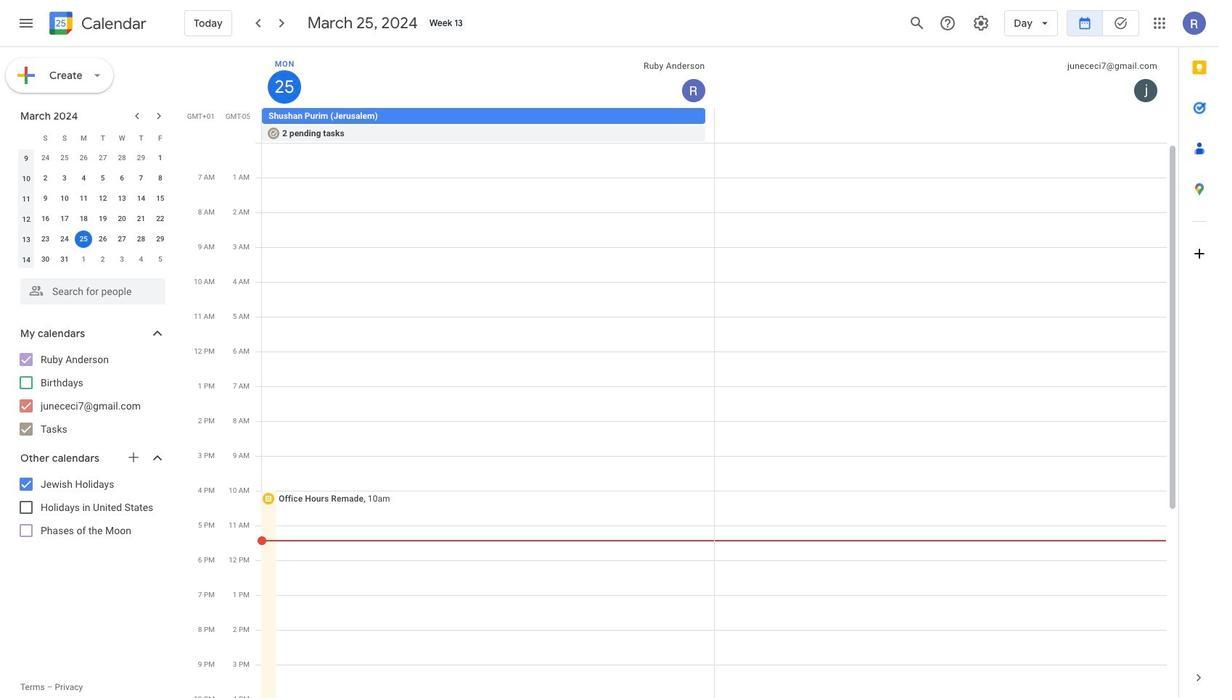 Task type: locate. For each thing, give the bounding box(es) containing it.
column header
[[262, 47, 714, 108], [17, 128, 36, 148]]

heading inside 'calendar' element
[[78, 15, 146, 32]]

tab list
[[1179, 47, 1219, 658]]

cell
[[262, 108, 714, 143], [257, 143, 714, 699], [714, 143, 1167, 699], [74, 229, 93, 250]]

february 24 element
[[37, 149, 54, 167]]

row group
[[17, 148, 170, 270]]

0 horizontal spatial column header
[[17, 128, 36, 148]]

add other calendars image
[[126, 451, 141, 465]]

23 element
[[37, 231, 54, 248]]

calendar element
[[46, 9, 146, 41]]

15 element
[[152, 190, 169, 208]]

19 element
[[94, 210, 112, 228]]

24 element
[[56, 231, 73, 248]]

february 28 element
[[113, 149, 131, 167]]

20 element
[[113, 210, 131, 228]]

grid
[[186, 47, 1178, 699]]

row
[[255, 108, 1178, 143], [17, 128, 170, 148], [255, 143, 1167, 699], [17, 148, 170, 168], [17, 168, 170, 189], [17, 189, 170, 209], [17, 209, 170, 229], [17, 229, 170, 250], [17, 250, 170, 270]]

10 element
[[56, 190, 73, 208]]

0 vertical spatial column header
[[262, 47, 714, 108]]

13 element
[[113, 190, 131, 208]]

1 vertical spatial column header
[[17, 128, 36, 148]]

april 2 element
[[94, 251, 112, 268]]

31 element
[[56, 251, 73, 268]]

february 29 element
[[132, 149, 150, 167]]

None search field
[[0, 273, 180, 305]]

17 element
[[56, 210, 73, 228]]

april 3 element
[[113, 251, 131, 268]]

february 26 element
[[75, 149, 92, 167]]

heading
[[78, 15, 146, 32]]

11 element
[[75, 190, 92, 208]]

16 element
[[37, 210, 54, 228]]

6 element
[[113, 170, 131, 187]]

april 4 element
[[132, 251, 150, 268]]

21 element
[[132, 210, 150, 228]]

1 horizontal spatial column header
[[262, 47, 714, 108]]

28 element
[[132, 231, 150, 248]]

4 element
[[75, 170, 92, 187]]



Task type: vqa. For each thing, say whether or not it's contained in the screenshot.
second T
no



Task type: describe. For each thing, give the bounding box(es) containing it.
1 element
[[152, 149, 169, 167]]

other calendars list
[[3, 473, 180, 543]]

3 element
[[56, 170, 73, 187]]

row group inside march 2024 grid
[[17, 148, 170, 270]]

30 element
[[37, 251, 54, 268]]

26 element
[[94, 231, 112, 248]]

14 element
[[132, 190, 150, 208]]

april 1 element
[[75, 251, 92, 268]]

29 element
[[152, 231, 169, 248]]

Search for people text field
[[29, 279, 157, 305]]

7 element
[[132, 170, 150, 187]]

column header inside march 2024 grid
[[17, 128, 36, 148]]

february 27 element
[[94, 149, 112, 167]]

12 element
[[94, 190, 112, 208]]

february 25 element
[[56, 149, 73, 167]]

5 element
[[94, 170, 112, 187]]

main drawer image
[[17, 15, 35, 32]]

25, today element
[[75, 231, 92, 248]]

27 element
[[113, 231, 131, 248]]

18 element
[[75, 210, 92, 228]]

monday, march 25, today element
[[268, 70, 301, 104]]

2 element
[[37, 170, 54, 187]]

march 2024 grid
[[14, 128, 170, 270]]

9 element
[[37, 190, 54, 208]]

cell inside row group
[[74, 229, 93, 250]]

my calendars list
[[3, 348, 180, 441]]

april 5 element
[[152, 251, 169, 268]]

settings menu image
[[973, 15, 990, 32]]

8 element
[[152, 170, 169, 187]]

22 element
[[152, 210, 169, 228]]



